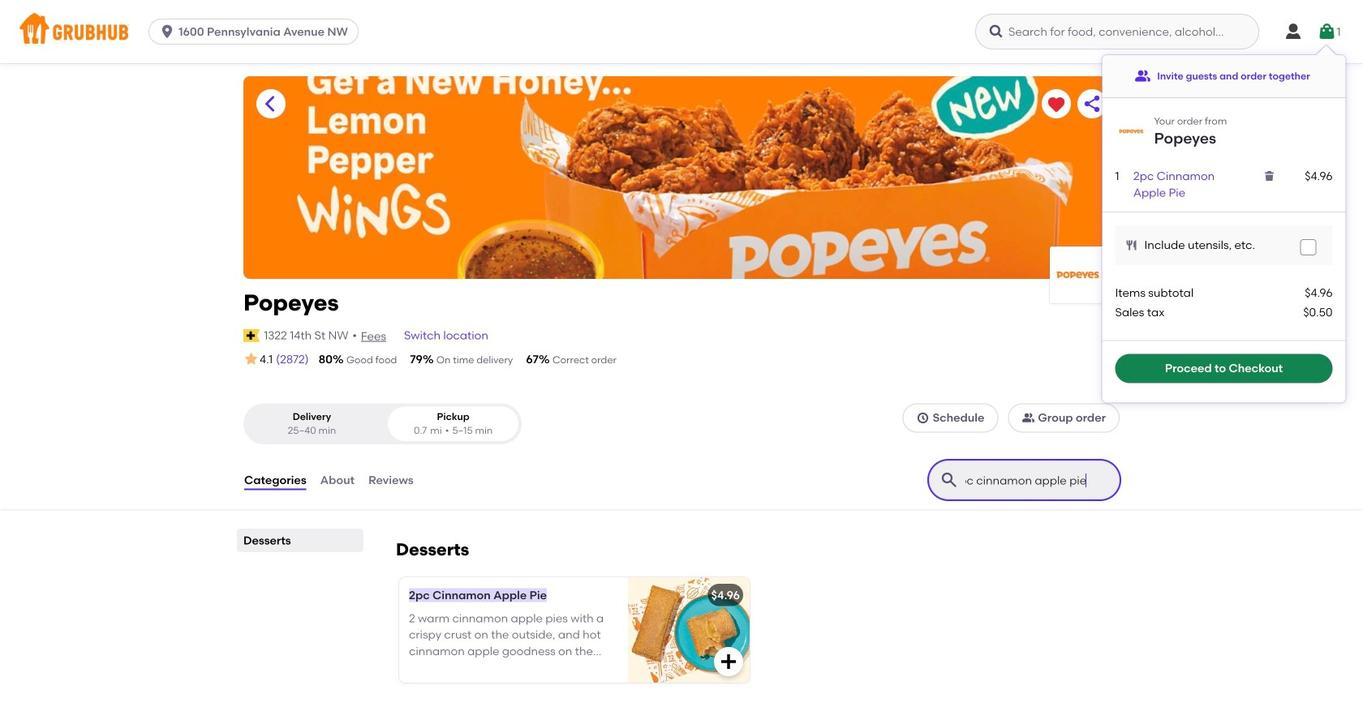 Task type: vqa. For each thing, say whether or not it's contained in the screenshot.
People icon
yes



Task type: describe. For each thing, give the bounding box(es) containing it.
share icon image
[[1083, 94, 1102, 114]]

1 vertical spatial people icon image
[[1022, 412, 1035, 425]]

Search for food, convenience, alcohol... search field
[[976, 14, 1260, 50]]

Search Popeyes search field
[[964, 473, 1089, 489]]

svg image inside main navigation navigation
[[1318, 22, 1337, 41]]

popeyes image
[[1116, 115, 1148, 148]]

subscription pass image
[[244, 329, 260, 342]]



Task type: locate. For each thing, give the bounding box(es) containing it.
search icon image
[[940, 471, 960, 490]]

1 horizontal spatial people icon image
[[1135, 68, 1151, 84]]

tooltip
[[1103, 45, 1346, 403]]

0 horizontal spatial people icon image
[[1022, 412, 1035, 425]]

0 vertical spatial people icon image
[[1135, 68, 1151, 84]]

caret left icon image
[[261, 94, 281, 114]]

option group
[[244, 404, 522, 445]]

star icon image
[[244, 352, 260, 368]]

popeyes logo image
[[1050, 247, 1107, 304]]

svg image
[[1284, 22, 1304, 41], [159, 24, 175, 40], [989, 24, 1005, 40], [719, 653, 739, 672]]

main navigation navigation
[[0, 0, 1364, 63]]

people icon image
[[1135, 68, 1151, 84], [1022, 412, 1035, 425]]

2pc cinnamon apple pie image
[[628, 578, 750, 684]]

people icon image up search popeyes search field
[[1022, 412, 1035, 425]]

svg image
[[1318, 22, 1337, 41], [1264, 170, 1277, 183], [1126, 239, 1139, 252], [1304, 243, 1314, 252], [917, 412, 930, 425]]

people icon image down search for food, convenience, alcohol... search box at the right
[[1135, 68, 1151, 84]]



